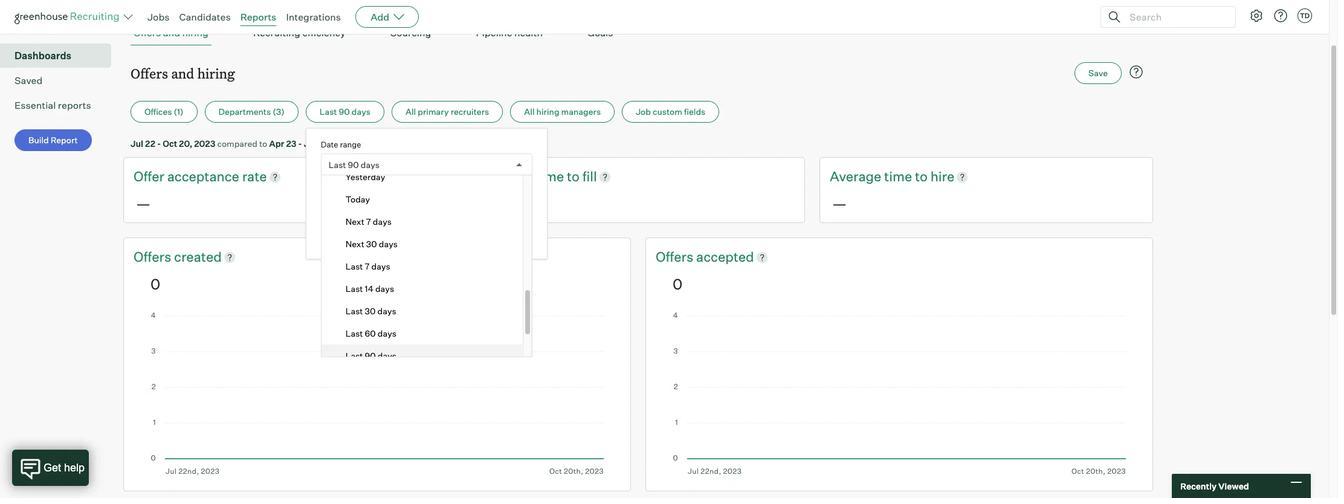 Task type: describe. For each thing, give the bounding box(es) containing it.
offer
[[134, 168, 164, 185]]

offers and hiring button
[[131, 21, 212, 45]]

to link for hire
[[916, 168, 931, 186]]

goals button
[[585, 21, 617, 45]]

hiring inside all hiring managers button
[[537, 107, 560, 117]]

7 for last
[[365, 261, 370, 272]]

td button
[[1298, 8, 1313, 23]]

date
[[341, 186, 358, 196]]

save button
[[1075, 62, 1122, 84]]

2 - from the left
[[298, 139, 302, 149]]

build
[[28, 135, 49, 145]]

period
[[435, 233, 461, 243]]

offices
[[145, 107, 172, 117]]

1 jul from the left
[[131, 139, 143, 149]]

to left the fill on the top left of the page
[[567, 168, 580, 185]]

average for hire
[[830, 168, 882, 185]]

save
[[1089, 68, 1108, 78]]

apr
[[269, 139, 285, 149]]

last 60 days
[[346, 328, 397, 339]]

22
[[145, 139, 155, 149]]

yesterday
[[346, 172, 385, 182]]

time for hire
[[885, 168, 913, 185]]

recently
[[1181, 481, 1217, 491]]

td button
[[1296, 6, 1315, 25]]

all primary recruiters button
[[392, 101, 503, 123]]

average link for fill
[[482, 168, 536, 186]]

2 vertical spatial last 90 days
[[346, 351, 397, 361]]

offices (1)
[[145, 107, 184, 117]]

last inside button
[[320, 107, 337, 117]]

reports
[[240, 11, 277, 23]]

departments
[[219, 107, 271, 117]]

rate link
[[242, 168, 267, 186]]

offers link for created
[[134, 248, 174, 267]]

departments (3)
[[219, 107, 285, 117]]

pipeline
[[476, 27, 513, 39]]

next 30 days
[[346, 239, 398, 249]]

oct
[[163, 139, 177, 149]]

0 for created
[[151, 275, 160, 293]]

tab list containing offers and hiring
[[131, 21, 1147, 45]]

integrations
[[286, 11, 341, 23]]

fill
[[583, 168, 597, 185]]

pipeline health button
[[473, 21, 546, 45]]

build report
[[28, 135, 78, 145]]

1 vertical spatial offers and hiring
[[131, 64, 235, 82]]

pipeline health
[[476, 27, 543, 39]]

days right 60
[[378, 328, 397, 339]]

offices (1) button
[[131, 101, 197, 123]]

job custom fields
[[636, 107, 706, 117]]

dashboards link
[[15, 48, 106, 63]]

2 vertical spatial 90
[[365, 351, 376, 361]]

last up 'last 14 days' at left bottom
[[346, 261, 363, 272]]

7 for next
[[366, 217, 371, 227]]

start
[[321, 186, 339, 196]]

acceptance
[[167, 168, 239, 185]]

1 vertical spatial hiring
[[197, 64, 235, 82]]

created
[[174, 249, 222, 265]]

to down next 7 days
[[370, 233, 378, 243]]

last down 'last 14 days' at left bottom
[[346, 306, 363, 316]]

integrations link
[[286, 11, 341, 23]]

essential reports
[[15, 99, 91, 111]]

goals
[[588, 27, 613, 39]]

last down "last 60 days"
[[346, 351, 363, 361]]

last left 14
[[346, 284, 363, 294]]

last 14 days
[[346, 284, 394, 294]]

all for all primary recruiters
[[406, 107, 416, 117]]

07/22/2023
[[328, 206, 376, 216]]

range
[[340, 140, 361, 149]]

hire link
[[931, 168, 955, 186]]

23
[[286, 139, 297, 149]]

essential
[[15, 99, 56, 111]]

Search text field
[[1127, 8, 1225, 26]]

days down "last 60 days"
[[378, 351, 397, 361]]

start date
[[321, 186, 358, 196]]

days down next 7 days
[[379, 239, 398, 249]]

saved
[[15, 74, 43, 87]]

30 for next
[[366, 239, 377, 249]]

60
[[365, 328, 376, 339]]

— for offer
[[136, 195, 151, 213]]

accepted
[[697, 249, 754, 265]]

14
[[365, 284, 374, 294]]

sourcing
[[391, 27, 431, 39]]

job
[[636, 107, 651, 117]]

job custom fields button
[[622, 101, 720, 123]]

to left hire on the right of the page
[[916, 168, 928, 185]]

offer acceptance
[[134, 168, 242, 185]]

faq image
[[1130, 65, 1144, 79]]

health
[[515, 27, 543, 39]]

90 inside last 90 days button
[[339, 107, 350, 117]]

dashboards
[[15, 50, 71, 62]]

viewed
[[1219, 481, 1250, 491]]

0 for accepted
[[673, 275, 683, 293]]

last down the date range on the top left
[[329, 159, 346, 170]]

average link for hire
[[830, 168, 885, 186]]

all hiring managers button
[[511, 101, 615, 123]]

1 vertical spatial and
[[171, 64, 194, 82]]

build report button
[[15, 130, 92, 151]]

previous
[[380, 233, 414, 243]]

jobs link
[[148, 11, 170, 23]]

days up 'yesterday'
[[361, 159, 380, 170]]

essential reports link
[[15, 98, 106, 113]]

offer link
[[134, 168, 167, 186]]

managers
[[562, 107, 601, 117]]

reports
[[58, 99, 91, 111]]

— for average
[[833, 195, 847, 213]]

candidates link
[[179, 11, 231, 23]]

to link for fill
[[567, 168, 583, 186]]

hire
[[931, 168, 955, 185]]



Task type: vqa. For each thing, say whether or not it's contained in the screenshot.
Candidate to the left
no



Task type: locate. For each thing, give the bounding box(es) containing it.
1 horizontal spatial average time to
[[830, 168, 931, 185]]

jul 22 - oct 20, 2023 compared to apr 23 - jul 21, 2023
[[131, 139, 353, 149]]

days up compare to previous time period
[[373, 217, 392, 227]]

1 horizontal spatial time link
[[885, 168, 916, 186]]

configure image
[[1250, 8, 1264, 23]]

accepted link
[[697, 248, 754, 267]]

days up the range
[[352, 107, 371, 117]]

jobs
[[148, 11, 170, 23]]

last 90 days up 'yesterday'
[[329, 159, 380, 170]]

2 average from the left
[[830, 168, 882, 185]]

1 horizontal spatial time
[[536, 168, 564, 185]]

2 time link from the left
[[885, 168, 916, 186]]

greenhouse recruiting image
[[15, 10, 123, 24]]

0
[[151, 275, 160, 293], [673, 275, 683, 293]]

primary
[[418, 107, 449, 117]]

2 average time to from the left
[[830, 168, 931, 185]]

0 vertical spatial 30
[[366, 239, 377, 249]]

1 horizontal spatial offers link
[[656, 248, 697, 267]]

1 2023 from the left
[[194, 139, 215, 149]]

next down '07/22/2023' on the left top of the page
[[346, 217, 365, 227]]

hiring
[[182, 27, 209, 39], [197, 64, 235, 82], [537, 107, 560, 117]]

hiring left managers
[[537, 107, 560, 117]]

hiring down candidates
[[182, 27, 209, 39]]

1 horizontal spatial 2023
[[331, 139, 353, 149]]

1 average from the left
[[482, 168, 534, 185]]

0 horizontal spatial all
[[406, 107, 416, 117]]

0 horizontal spatial to link
[[567, 168, 583, 186]]

compared
[[217, 139, 258, 149]]

2023 right 20,
[[194, 139, 215, 149]]

0 horizontal spatial time link
[[536, 168, 567, 186]]

time link for fill
[[536, 168, 567, 186]]

time link left "fill" link
[[536, 168, 567, 186]]

last 90 days button
[[306, 101, 385, 123]]

-
[[157, 139, 161, 149], [298, 139, 302, 149]]

2 vertical spatial hiring
[[537, 107, 560, 117]]

30 for last
[[365, 306, 376, 316]]

last 90 days up the date range on the top left
[[320, 107, 371, 117]]

0 vertical spatial 90
[[339, 107, 350, 117]]

90 up the date range on the top left
[[339, 107, 350, 117]]

2 jul from the left
[[304, 139, 317, 149]]

1 horizontal spatial average link
[[830, 168, 885, 186]]

xychart image for created
[[151, 313, 604, 476]]

time for fill
[[536, 168, 564, 185]]

date
[[321, 140, 338, 149]]

0 horizontal spatial —
[[136, 195, 151, 213]]

xychart image for accepted
[[673, 313, 1127, 476]]

created link
[[174, 248, 222, 267]]

20,
[[179, 139, 192, 149]]

next 7 days
[[346, 217, 392, 227]]

days inside button
[[352, 107, 371, 117]]

1 next from the top
[[346, 217, 365, 227]]

2 2023 from the left
[[331, 139, 353, 149]]

jul left 22
[[131, 139, 143, 149]]

days up "last 60 days"
[[378, 306, 397, 316]]

fill link
[[583, 168, 597, 186]]

2023
[[194, 139, 215, 149], [331, 139, 353, 149]]

0 horizontal spatial time
[[416, 233, 434, 243]]

2 xychart image from the left
[[673, 313, 1127, 476]]

overview
[[15, 25, 57, 37]]

last up 21,
[[320, 107, 337, 117]]

today
[[346, 194, 370, 205]]

and up the (1)
[[171, 64, 194, 82]]

0 horizontal spatial 2023
[[194, 139, 215, 149]]

1 average time to from the left
[[482, 168, 583, 185]]

date range
[[321, 140, 361, 149]]

average time to for fill
[[482, 168, 583, 185]]

7 down '07/22/2023' on the left top of the page
[[366, 217, 371, 227]]

average link
[[482, 168, 536, 186], [830, 168, 885, 186]]

overview link
[[15, 24, 106, 38]]

candidates
[[179, 11, 231, 23]]

recruiting efficiency
[[253, 27, 346, 39]]

1 horizontal spatial jul
[[304, 139, 317, 149]]

1 horizontal spatial xychart image
[[673, 313, 1127, 476]]

1 horizontal spatial average
[[830, 168, 882, 185]]

offers and hiring up the (1)
[[131, 64, 235, 82]]

add button
[[356, 6, 419, 28]]

recently viewed
[[1181, 481, 1250, 491]]

all for all hiring managers
[[524, 107, 535, 117]]

0 horizontal spatial xychart image
[[151, 313, 604, 476]]

compare
[[332, 233, 368, 243]]

to link
[[567, 168, 583, 186], [916, 168, 931, 186]]

recruiting
[[253, 27, 300, 39]]

2 — from the left
[[833, 195, 847, 213]]

tab list
[[131, 21, 1147, 45]]

2 all from the left
[[524, 107, 535, 117]]

1 horizontal spatial —
[[833, 195, 847, 213]]

time
[[536, 168, 564, 185], [885, 168, 913, 185], [416, 233, 434, 243]]

average
[[482, 168, 534, 185], [830, 168, 882, 185]]

last
[[320, 107, 337, 117], [329, 159, 346, 170], [346, 261, 363, 272], [346, 284, 363, 294], [346, 306, 363, 316], [346, 328, 363, 339], [346, 351, 363, 361]]

custom
[[653, 107, 683, 117]]

2 to link from the left
[[916, 168, 931, 186]]

time left hire on the right of the page
[[885, 168, 913, 185]]

0 horizontal spatial average
[[482, 168, 534, 185]]

days down next 30 days
[[372, 261, 390, 272]]

last 30 days
[[346, 306, 397, 316]]

0 vertical spatial next
[[346, 217, 365, 227]]

2 average link from the left
[[830, 168, 885, 186]]

and down jobs link
[[163, 27, 180, 39]]

last 90 days
[[320, 107, 371, 117], [329, 159, 380, 170], [346, 351, 397, 361]]

recruiters
[[451, 107, 489, 117]]

xychart image
[[151, 313, 604, 476], [673, 313, 1127, 476]]

and
[[163, 27, 180, 39], [171, 64, 194, 82]]

1 horizontal spatial 0
[[673, 275, 683, 293]]

rate
[[242, 168, 267, 185]]

average for fill
[[482, 168, 534, 185]]

offers inside "button"
[[134, 27, 161, 39]]

90
[[339, 107, 350, 117], [348, 159, 359, 170], [365, 351, 376, 361]]

90 down 60
[[365, 351, 376, 361]]

all
[[406, 107, 416, 117], [524, 107, 535, 117]]

0 horizontal spatial offers link
[[134, 248, 174, 267]]

30
[[366, 239, 377, 249], [365, 306, 376, 316]]

fields
[[685, 107, 706, 117]]

hiring inside offers and hiring "button"
[[182, 27, 209, 39]]

all hiring managers
[[524, 107, 601, 117]]

30 up 60
[[365, 306, 376, 316]]

1 horizontal spatial -
[[298, 139, 302, 149]]

1 vertical spatial 30
[[365, 306, 376, 316]]

hiring up departments
[[197, 64, 235, 82]]

time link for hire
[[885, 168, 916, 186]]

1 average link from the left
[[482, 168, 536, 186]]

jul
[[131, 139, 143, 149], [304, 139, 317, 149]]

time left the fill on the top left of the page
[[536, 168, 564, 185]]

1 - from the left
[[157, 139, 161, 149]]

90 up 'yesterday'
[[348, 159, 359, 170]]

0 horizontal spatial average link
[[482, 168, 536, 186]]

1 offers link from the left
[[134, 248, 174, 267]]

to left apr
[[259, 139, 267, 149]]

and inside "button"
[[163, 27, 180, 39]]

average time to for hire
[[830, 168, 931, 185]]

compare to previous time period
[[332, 233, 461, 243]]

offers and hiring down jobs link
[[134, 27, 209, 39]]

next up last 7 days
[[346, 239, 365, 249]]

time link left hire link
[[885, 168, 916, 186]]

0 vertical spatial last 90 days
[[320, 107, 371, 117]]

1 time link from the left
[[536, 168, 567, 186]]

(3)
[[273, 107, 285, 117]]

all left primary
[[406, 107, 416, 117]]

next for next 30 days
[[346, 239, 365, 249]]

days right 14
[[376, 284, 394, 294]]

last 90 days inside button
[[320, 107, 371, 117]]

1 horizontal spatial to link
[[916, 168, 931, 186]]

last 90 days down "last 60 days"
[[346, 351, 397, 361]]

2 offers link from the left
[[656, 248, 697, 267]]

average time to
[[482, 168, 583, 185], [830, 168, 931, 185]]

0 vertical spatial offers and hiring
[[134, 27, 209, 39]]

1 vertical spatial last 90 days
[[329, 159, 380, 170]]

all left managers
[[524, 107, 535, 117]]

30 down next 7 days
[[366, 239, 377, 249]]

offers and hiring
[[134, 27, 209, 39], [131, 64, 235, 82]]

next for next 7 days
[[346, 217, 365, 227]]

last left 60
[[346, 328, 363, 339]]

2 horizontal spatial time
[[885, 168, 913, 185]]

- right 23
[[298, 139, 302, 149]]

1 vertical spatial 7
[[365, 261, 370, 272]]

1 all from the left
[[406, 107, 416, 117]]

0 horizontal spatial jul
[[131, 139, 143, 149]]

offers and hiring inside "button"
[[134, 27, 209, 39]]

1 vertical spatial next
[[346, 239, 365, 249]]

1 xychart image from the left
[[151, 313, 604, 476]]

0 horizontal spatial average time to
[[482, 168, 583, 185]]

(1)
[[174, 107, 184, 117]]

offers link for accepted
[[656, 248, 697, 267]]

- right 22
[[157, 139, 161, 149]]

last 7 days
[[346, 261, 390, 272]]

1 vertical spatial 90
[[348, 159, 359, 170]]

1 to link from the left
[[567, 168, 583, 186]]

0 vertical spatial hiring
[[182, 27, 209, 39]]

0 vertical spatial 7
[[366, 217, 371, 227]]

0 horizontal spatial -
[[157, 139, 161, 149]]

1 — from the left
[[136, 195, 151, 213]]

21,
[[318, 139, 330, 149]]

1 horizontal spatial all
[[524, 107, 535, 117]]

jul left 21,
[[304, 139, 317, 149]]

reports link
[[240, 11, 277, 23]]

report
[[51, 135, 78, 145]]

sourcing button
[[388, 21, 434, 45]]

0 horizontal spatial 0
[[151, 275, 160, 293]]

efficiency
[[302, 27, 346, 39]]

1 0 from the left
[[151, 275, 160, 293]]

2 next from the top
[[346, 239, 365, 249]]

time link
[[536, 168, 567, 186], [885, 168, 916, 186]]

acceptance link
[[167, 168, 242, 186]]

saved link
[[15, 73, 106, 88]]

2023 right 21,
[[331, 139, 353, 149]]

7 up 14
[[365, 261, 370, 272]]

time left period
[[416, 233, 434, 243]]

2 0 from the left
[[673, 275, 683, 293]]

0 vertical spatial and
[[163, 27, 180, 39]]

offers
[[134, 27, 161, 39], [131, 64, 168, 82], [134, 249, 174, 265], [656, 249, 697, 265]]



